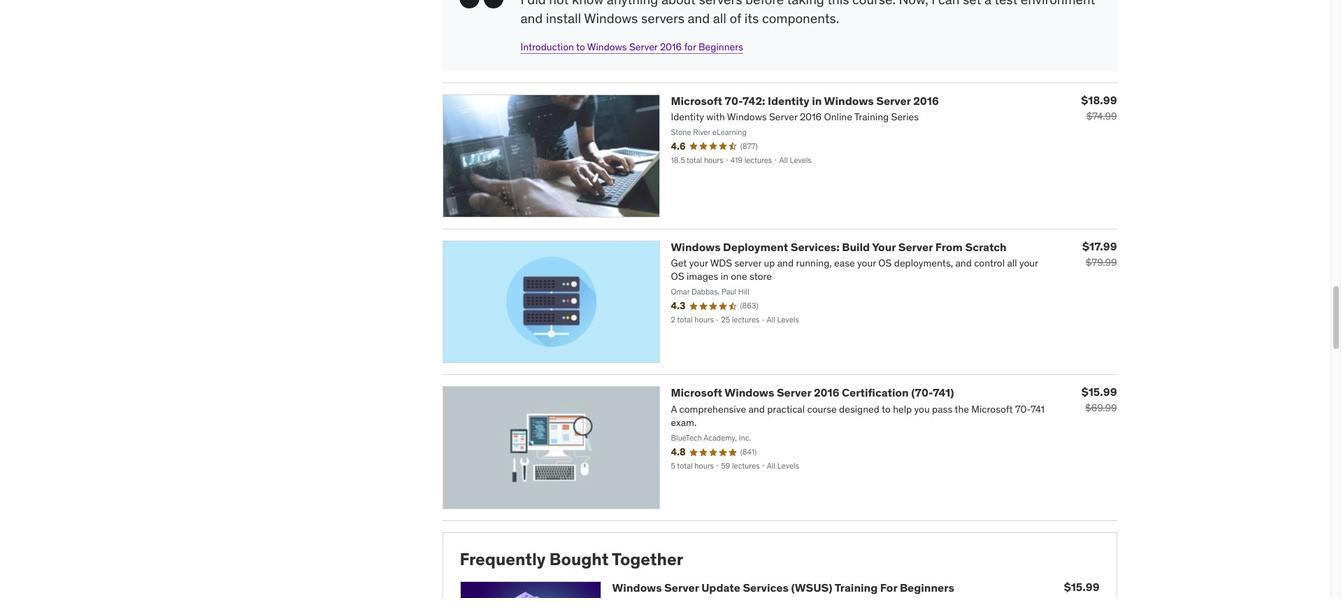 Task type: describe. For each thing, give the bounding box(es) containing it.
i did not know anything about servers before taking this course. now, i can set a test environment and install windows servers and all of its components.
[[521, 0, 1096, 26]]

your
[[873, 240, 896, 254]]

2 i from the left
[[932, 0, 936, 8]]

0 horizontal spatial beginners
[[699, 41, 744, 53]]

windows deployment services: build your server from scratch
[[671, 240, 1007, 254]]

$18.99
[[1082, 93, 1118, 107]]

course.
[[853, 0, 896, 8]]

bought
[[550, 549, 609, 570]]

in
[[812, 94, 822, 108]]

introduction to windows server 2016 for beginners link
[[521, 41, 744, 53]]

update
[[702, 581, 741, 595]]

about
[[662, 0, 696, 8]]

for
[[685, 41, 697, 53]]

services
[[743, 581, 789, 595]]

taking
[[787, 0, 825, 8]]

anything
[[607, 0, 659, 8]]

all
[[714, 9, 727, 26]]

now,
[[899, 0, 929, 8]]

install
[[546, 9, 582, 26]]

identity
[[768, 94, 810, 108]]

components.
[[763, 9, 840, 26]]

windows server update services (wsus) training for beginners link
[[613, 581, 955, 595]]

$15.99 for $15.99 $69.99
[[1082, 385, 1118, 399]]

1 vertical spatial servers
[[642, 9, 685, 26]]

for
[[881, 581, 898, 595]]

$69.99
[[1086, 402, 1118, 414]]

before
[[746, 0, 785, 8]]

microsoft 70-742: identity in windows server 2016
[[671, 94, 940, 108]]

scratch
[[966, 240, 1007, 254]]

not
[[549, 0, 569, 8]]

$79.99
[[1086, 256, 1118, 268]]

set
[[963, 0, 982, 8]]

microsoft windows server 2016 certification (70-741) link
[[671, 386, 955, 400]]

deployment
[[724, 240, 789, 254]]

0 horizontal spatial 2016
[[660, 41, 682, 53]]

742:
[[743, 94, 766, 108]]

did
[[528, 0, 546, 8]]

together
[[612, 549, 684, 570]]

its
[[745, 9, 759, 26]]

$17.99
[[1083, 239, 1118, 253]]

1 and from the left
[[521, 9, 543, 26]]

to
[[577, 41, 585, 53]]

microsoft for microsoft 70-742: identity in windows server 2016
[[671, 94, 723, 108]]

741)
[[933, 386, 955, 400]]

frequently
[[460, 549, 546, 570]]



Task type: vqa. For each thing, say whether or not it's contained in the screenshot.
'test'
yes



Task type: locate. For each thing, give the bounding box(es) containing it.
beginners right for
[[900, 581, 955, 595]]

windows
[[584, 9, 638, 26], [588, 41, 627, 53], [825, 94, 874, 108], [671, 240, 721, 254], [725, 386, 775, 400], [613, 581, 662, 595]]

i
[[521, 0, 524, 8], [932, 0, 936, 8]]

$15.99
[[1082, 385, 1118, 399], [1065, 580, 1100, 594]]

microsoft for microsoft windows server 2016 certification (70-741)
[[671, 386, 723, 400]]

2 and from the left
[[688, 9, 710, 26]]

and
[[521, 9, 543, 26], [688, 9, 710, 26]]

certification
[[842, 386, 909, 400]]

servers up "all"
[[699, 0, 743, 8]]

introduction to windows server 2016 for beginners
[[521, 41, 744, 53]]

know
[[572, 0, 604, 8]]

1 horizontal spatial 2016
[[814, 386, 840, 400]]

from
[[936, 240, 963, 254]]

training
[[835, 581, 878, 595]]

servers
[[699, 0, 743, 8], [642, 9, 685, 26]]

windows deployment services: build your server from scratch link
[[671, 240, 1007, 254]]

1 vertical spatial $15.99
[[1065, 580, 1100, 594]]

$74.99
[[1087, 110, 1118, 122]]

build
[[843, 240, 871, 254]]

1 horizontal spatial i
[[932, 0, 936, 8]]

0 horizontal spatial and
[[521, 9, 543, 26]]

2 microsoft from the top
[[671, 386, 723, 400]]

0 vertical spatial 2016
[[660, 41, 682, 53]]

windows inside i did not know anything about servers before taking this course. now, i can set a test environment and install windows servers and all of its components.
[[584, 9, 638, 26]]

introduction
[[521, 41, 574, 53]]

2 horizontal spatial 2016
[[914, 94, 940, 108]]

test
[[995, 0, 1018, 8]]

$17.99 $79.99
[[1083, 239, 1118, 268]]

$18.99 $74.99
[[1082, 93, 1118, 122]]

0 horizontal spatial i
[[521, 0, 524, 8]]

microsoft 70-742: identity in windows server 2016 link
[[671, 94, 940, 108]]

environment
[[1021, 0, 1096, 8]]

1 i from the left
[[521, 0, 524, 8]]

beginners
[[699, 41, 744, 53], [900, 581, 955, 595]]

server
[[630, 41, 658, 53], [877, 94, 911, 108], [899, 240, 933, 254], [777, 386, 812, 400], [665, 581, 699, 595]]

services:
[[791, 240, 840, 254]]

1 horizontal spatial servers
[[699, 0, 743, 8]]

this
[[828, 0, 850, 8]]

70-
[[725, 94, 743, 108]]

1 horizontal spatial beginners
[[900, 581, 955, 595]]

can
[[939, 0, 960, 8]]

1 vertical spatial microsoft
[[671, 386, 723, 400]]

a
[[985, 0, 992, 8]]

frequently bought together
[[460, 549, 684, 570]]

i left did
[[521, 0, 524, 8]]

servers down about
[[642, 9, 685, 26]]

0 horizontal spatial servers
[[642, 9, 685, 26]]

2 vertical spatial 2016
[[814, 386, 840, 400]]

2016
[[660, 41, 682, 53], [914, 94, 940, 108], [814, 386, 840, 400]]

1 microsoft from the top
[[671, 94, 723, 108]]

1 vertical spatial 2016
[[914, 94, 940, 108]]

$15.99 for $15.99
[[1065, 580, 1100, 594]]

0 vertical spatial microsoft
[[671, 94, 723, 108]]

1 horizontal spatial and
[[688, 9, 710, 26]]

of
[[730, 9, 742, 26]]

0 vertical spatial beginners
[[699, 41, 744, 53]]

i left can
[[932, 0, 936, 8]]

beginners down "all"
[[699, 41, 744, 53]]

0 vertical spatial $15.99
[[1082, 385, 1118, 399]]

microsoft windows server 2016 certification (70-741)
[[671, 386, 955, 400]]

(70-
[[912, 386, 933, 400]]

(wsus)
[[792, 581, 833, 595]]

and down did
[[521, 9, 543, 26]]

$15.99 $69.99
[[1082, 385, 1118, 414]]

0 vertical spatial servers
[[699, 0, 743, 8]]

1 vertical spatial beginners
[[900, 581, 955, 595]]

microsoft
[[671, 94, 723, 108], [671, 386, 723, 400]]

and left "all"
[[688, 9, 710, 26]]

windows server update services (wsus) training for beginners
[[613, 581, 955, 595]]



